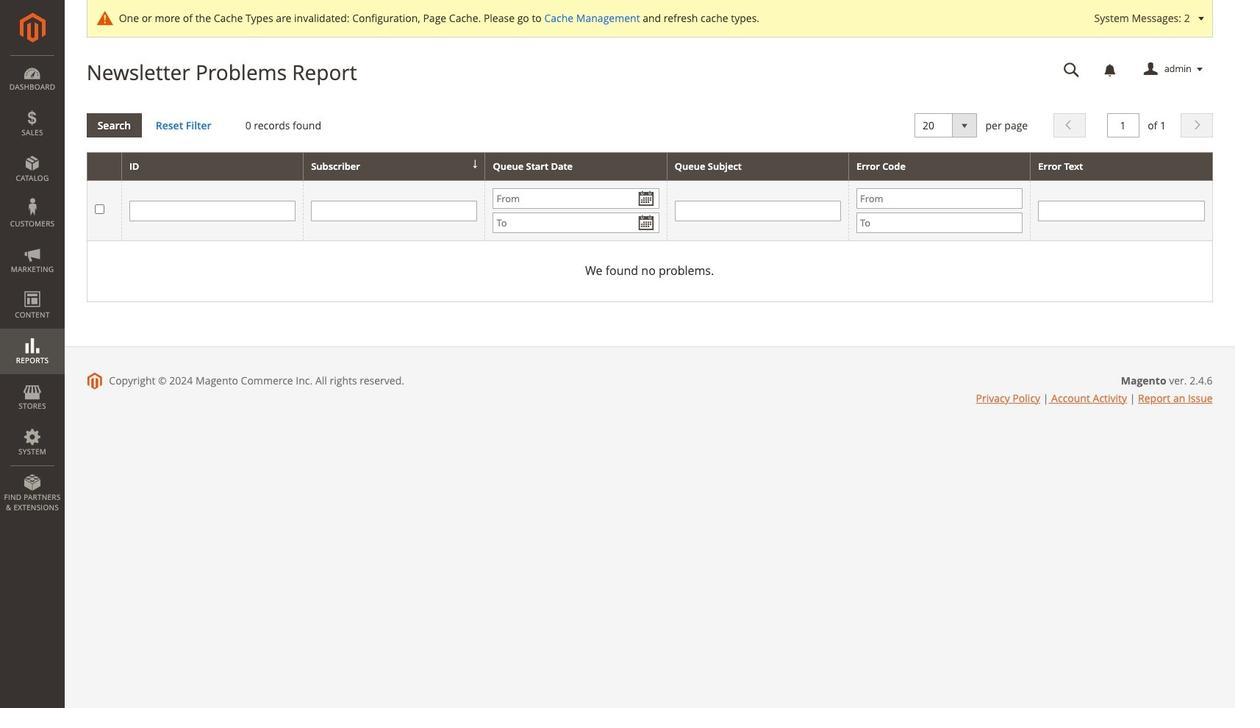 Task type: locate. For each thing, give the bounding box(es) containing it.
0 horizontal spatial from text field
[[493, 189, 660, 209]]

2 from text field from the left
[[857, 189, 1023, 209]]

to text field for second from text box from the right
[[493, 213, 660, 233]]

None text field
[[129, 201, 296, 221], [1039, 201, 1205, 221], [129, 201, 296, 221], [1039, 201, 1205, 221]]

None checkbox
[[95, 204, 104, 214]]

1 from text field from the left
[[493, 189, 660, 209]]

1 to text field from the left
[[493, 213, 660, 233]]

1 horizontal spatial from text field
[[857, 189, 1023, 209]]

From text field
[[493, 189, 660, 209], [857, 189, 1023, 209]]

To text field
[[493, 213, 660, 233], [857, 213, 1023, 233]]

1 horizontal spatial to text field
[[857, 213, 1023, 233]]

None text field
[[1054, 57, 1091, 82], [1107, 113, 1140, 137], [311, 201, 478, 221], [675, 201, 841, 221], [1054, 57, 1091, 82], [1107, 113, 1140, 137], [311, 201, 478, 221], [675, 201, 841, 221]]

menu bar
[[0, 55, 65, 520]]

0 horizontal spatial to text field
[[493, 213, 660, 233]]

2 to text field from the left
[[857, 213, 1023, 233]]



Task type: describe. For each thing, give the bounding box(es) containing it.
magento admin panel image
[[19, 13, 45, 43]]

to text field for 1st from text box from the right
[[857, 213, 1023, 233]]



